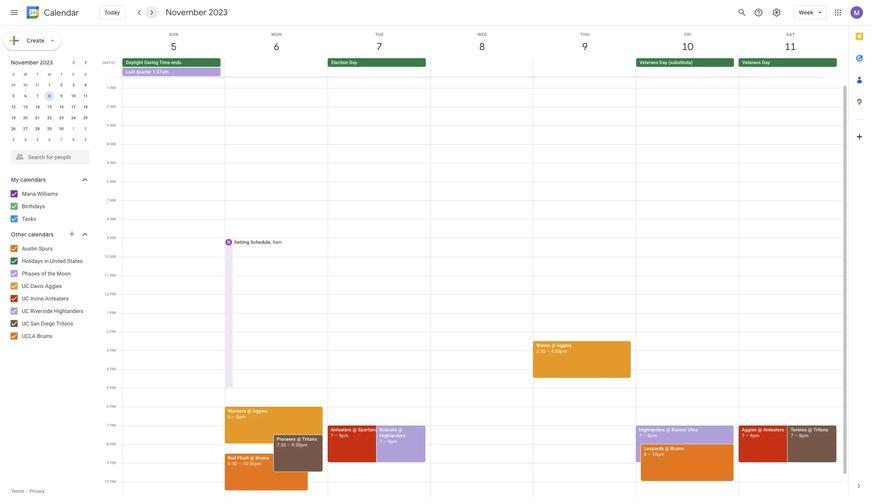Task type: describe. For each thing, give the bounding box(es) containing it.
12 for 12
[[11, 105, 16, 109]]

8 up "9 pm" in the left of the page
[[107, 443, 109, 447]]

2:30
[[537, 349, 546, 355]]

6 am
[[107, 180, 116, 184]]

row containing s
[[7, 69, 92, 80]]

pm for 2 pm
[[110, 330, 116, 334]]

row containing 19
[[7, 113, 92, 124]]

10:30pm
[[243, 462, 262, 467]]

of
[[41, 271, 46, 277]]

6 down 29 element
[[48, 138, 51, 142]]

spurs
[[39, 246, 53, 252]]

7 inside the aggies @ anteaters 7 – 9pm
[[742, 434, 745, 439]]

9pm for anteaters @ spartans
[[339, 434, 349, 439]]

13
[[23, 105, 28, 109]]

12 element
[[9, 103, 18, 112]]

– for toreros @ tritons
[[795, 434, 798, 439]]

highlanders for uc riverside highlanders
[[54, 308, 83, 315]]

aggies for warriors @ aggies 6 – 8pm
[[253, 409, 268, 414]]

6 down october 30 element
[[24, 94, 27, 98]]

9 am
[[107, 236, 116, 240]]

24
[[71, 116, 76, 120]]

18 element
[[81, 103, 90, 112]]

sun 5
[[169, 32, 179, 53]]

9am
[[273, 240, 282, 245]]

december 7 element
[[57, 135, 66, 145]]

,
[[271, 240, 272, 245]]

fri 10
[[682, 32, 693, 53]]

3 pm
[[107, 349, 116, 353]]

– inside the highlanders @ runnin' utes 7 – 9pm
[[643, 434, 647, 439]]

cell containing anteaters @ spartans
[[328, 69, 431, 498]]

8 down december 1 element
[[72, 138, 75, 142]]

thu
[[581, 32, 590, 37]]

15
[[47, 105, 52, 109]]

10 am
[[105, 255, 116, 259]]

december 9 element
[[81, 135, 90, 145]]

irvine
[[30, 296, 44, 302]]

pm for 4 pm
[[110, 367, 116, 372]]

3 for 3 pm
[[107, 349, 109, 353]]

1 for 1 pm
[[107, 311, 109, 315]]

29 for october 29 element
[[11, 83, 16, 87]]

row containing daylight saving time ends
[[119, 58, 849, 77]]

17 element
[[69, 103, 78, 112]]

7 inside "tue 7"
[[376, 40, 382, 53]]

birthdays
[[22, 204, 45, 210]]

– inside red flash @ bruins 8:30 – 10:30pm
[[239, 462, 242, 467]]

@ for highlanders
[[667, 428, 671, 433]]

row containing setting schedule
[[119, 69, 843, 498]]

2 for 2 pm
[[107, 330, 109, 334]]

election day button
[[328, 58, 426, 67]]

anteaters for aggies @ anteaters 7 – 9pm
[[764, 428, 785, 433]]

utes
[[689, 428, 698, 433]]

30 element
[[57, 124, 66, 134]]

25
[[83, 116, 88, 120]]

4 up 11 element
[[84, 83, 87, 87]]

am for 5 am
[[110, 161, 116, 165]]

5 inside the sun 5
[[171, 40, 176, 53]]

4 pm
[[107, 367, 116, 372]]

december 4 element
[[21, 135, 30, 145]]

– for aggies @ anteaters
[[746, 434, 749, 439]]

row containing 12
[[7, 102, 92, 113]]

2 am
[[107, 104, 116, 109]]

main drawer image
[[9, 8, 19, 17]]

in
[[44, 258, 49, 265]]

0 horizontal spatial 2023
[[40, 59, 53, 66]]

phases of the moon
[[22, 271, 71, 277]]

10pm
[[653, 452, 665, 458]]

2 horizontal spatial 11
[[785, 40, 796, 53]]

9pm inside the highlanders @ runnin' utes 7 – 9pm
[[648, 434, 657, 439]]

flash
[[238, 456, 249, 461]]

1 horizontal spatial november 2023
[[166, 7, 228, 18]]

row containing 26
[[7, 124, 92, 135]]

calendars for other calendars
[[28, 231, 54, 238]]

4 for 4 am
[[107, 142, 109, 146]]

quarter
[[136, 69, 152, 75]]

6 inside mon 6
[[273, 40, 279, 53]]

am for 11 am
[[110, 274, 116, 278]]

leopards @ bruins 8 – 10pm
[[644, 447, 685, 458]]

5 down october 29 element
[[12, 94, 15, 98]]

@ inside red flash @ bruins 8:30 – 10:30pm
[[250, 456, 255, 461]]

17
[[71, 105, 76, 109]]

cell containing waves @ aggies
[[534, 69, 637, 498]]

warriors @ aggies 6 – 8pm
[[228, 409, 268, 420]]

terms
[[11, 489, 24, 495]]

am for 3 am
[[110, 123, 116, 128]]

22
[[47, 116, 52, 120]]

states
[[67, 258, 83, 265]]

sun
[[169, 32, 179, 37]]

7 inside december 7 element
[[60, 138, 63, 142]]

anteaters @ spartans 7 – 9pm
[[331, 428, 378, 439]]

am for 4 am
[[110, 142, 116, 146]]

bobcats
[[380, 428, 397, 433]]

10 down fri
[[682, 40, 693, 53]]

@ for bobcats
[[399, 428, 403, 433]]

1 pm
[[107, 311, 116, 315]]

@ for leopards
[[666, 447, 670, 452]]

– for pioneers @ tritons
[[287, 443, 291, 448]]

2 up 16
[[60, 83, 63, 87]]

privacy
[[30, 489, 45, 495]]

december 3 element
[[9, 135, 18, 145]]

30 for october 30 element
[[23, 83, 28, 87]]

pm for 9 pm
[[110, 461, 116, 466]]

25 element
[[81, 113, 90, 123]]

6 down 5 pm
[[107, 405, 109, 409]]

uc for uc san diego tritons
[[22, 321, 29, 327]]

bruins inside other calendars list
[[37, 333, 52, 340]]

leopards
[[644, 447, 664, 452]]

24 element
[[69, 113, 78, 123]]

my
[[11, 176, 19, 184]]

10 for 10 pm
[[105, 480, 109, 484]]

f
[[72, 72, 75, 77]]

october 29 element
[[9, 81, 18, 90]]

2 for december 2 element
[[84, 127, 87, 131]]

@ for anteaters
[[353, 428, 357, 433]]

pm for 1 pm
[[110, 311, 116, 315]]

other calendars list
[[2, 243, 97, 343]]

my calendars button
[[2, 174, 97, 186]]

highlanders inside the highlanders @ runnin' utes 7 – 9pm
[[640, 428, 665, 433]]

8 up 15
[[48, 94, 51, 98]]

20
[[23, 116, 28, 120]]

@ for pioneers
[[297, 437, 301, 443]]

pm for 12 pm
[[110, 292, 116, 297]]

runnin'
[[672, 428, 688, 433]]

davis
[[30, 283, 44, 290]]

am for 7 am
[[110, 198, 116, 203]]

1 t from the left
[[36, 72, 39, 77]]

9pm for toreros @ tritons
[[800, 434, 809, 439]]

anteaters inside anteaters @ spartans 7 – 9pm
[[331, 428, 352, 433]]

today
[[104, 9, 120, 16]]

my calendars list
[[2, 188, 97, 225]]

add other calendars image
[[68, 231, 76, 238]]

aggies inside the aggies @ anteaters 7 – 9pm
[[742, 428, 757, 433]]

28 element
[[33, 124, 42, 134]]

pioneers @ tritons 7:30 – 9:30pm
[[277, 437, 317, 448]]

07
[[111, 61, 116, 65]]

setting schedule , 9am
[[234, 240, 282, 245]]

9 for 9 pm
[[107, 461, 109, 466]]

last
[[126, 69, 135, 75]]

(substitute)
[[669, 60, 693, 65]]

7 inside bobcats @ highlanders 7 – 9pm
[[380, 439, 383, 445]]

9pm for aggies @ anteaters
[[751, 434, 760, 439]]

7:30
[[277, 443, 286, 448]]

the
[[48, 271, 55, 277]]

december 8 element
[[69, 135, 78, 145]]

highlanders for bobcats @ highlanders 7 – 9pm
[[380, 434, 406, 439]]

16 element
[[57, 103, 66, 112]]

veterans day button
[[739, 58, 837, 67]]

tasks
[[22, 216, 36, 222]]

am for 10 am
[[110, 255, 116, 259]]

tritons for toreros @ tritons
[[814, 428, 829, 433]]

7 link
[[371, 38, 389, 56]]

14
[[35, 105, 40, 109]]

day for election day
[[350, 60, 358, 65]]

2 for 2 am
[[107, 104, 109, 109]]

– for bobcats @ highlanders
[[384, 439, 387, 445]]

14 element
[[33, 103, 42, 112]]

29 for 29 element
[[47, 127, 52, 131]]

8 inside leopards @ bruins 8 – 10pm
[[644, 452, 647, 458]]

@ for toreros
[[809, 428, 813, 433]]

10 element
[[69, 92, 78, 101]]

28
[[35, 127, 40, 131]]

support image
[[755, 8, 764, 17]]

9 link
[[576, 38, 594, 56]]

5 for 5 pm
[[107, 386, 109, 391]]

row group containing 29
[[7, 80, 92, 146]]

pm for 10 pm
[[110, 480, 116, 484]]

december 2 element
[[81, 124, 90, 134]]

13 element
[[21, 103, 30, 112]]

9 for december 9 element
[[84, 138, 87, 142]]

12 pm
[[105, 292, 116, 297]]

22 element
[[45, 113, 54, 123]]

toreros @ tritons 7 – 9pm
[[791, 428, 829, 439]]

4 am
[[107, 142, 116, 146]]

bruins inside leopards @ bruins 8 – 10pm
[[671, 447, 685, 452]]

cell containing aggies @ anteaters
[[739, 69, 843, 498]]

3 for 3 am
[[107, 123, 109, 128]]

veterans day
[[743, 60, 771, 65]]

7 inside anteaters @ spartans 7 – 9pm
[[331, 434, 334, 439]]

calendar
[[44, 7, 79, 18]]

moon
[[57, 271, 71, 277]]

pm for 5 pm
[[110, 386, 116, 391]]

11 element
[[81, 92, 90, 101]]

3 down the f at the left
[[72, 83, 75, 87]]

november 2023 grid
[[7, 69, 92, 146]]

pm for 7 pm
[[110, 424, 116, 428]]



Task type: locate. For each thing, give the bounding box(es) containing it.
4:30pm
[[551, 349, 567, 355]]

1 vertical spatial 12
[[105, 292, 109, 297]]

3 down 2 am
[[107, 123, 109, 128]]

veterans for veterans day (substitute)
[[640, 60, 659, 65]]

23
[[59, 116, 64, 120]]

1 horizontal spatial highlanders
[[380, 434, 406, 439]]

1 vertical spatial 30
[[59, 127, 64, 131]]

holidays
[[22, 258, 43, 265]]

pm up 1 pm
[[110, 292, 116, 297]]

holidays in united states
[[22, 258, 83, 265]]

1 horizontal spatial 30
[[59, 127, 64, 131]]

ucla bruins
[[22, 333, 52, 340]]

setting
[[234, 240, 250, 245]]

10 inside row
[[71, 94, 76, 98]]

5 for 5 am
[[107, 161, 109, 165]]

williams
[[37, 191, 58, 197]]

27 element
[[21, 124, 30, 134]]

am for 6 am
[[110, 180, 116, 184]]

day for veterans day
[[763, 60, 771, 65]]

other
[[11, 231, 27, 238]]

– for waves @ aggies
[[547, 349, 550, 355]]

5 up '6 am' at top
[[107, 161, 109, 165]]

7 inside toreros @ tritons 7 – 9pm
[[791, 434, 794, 439]]

26 element
[[9, 124, 18, 134]]

12 inside the "12" element
[[11, 105, 16, 109]]

tue 7
[[375, 32, 384, 53]]

5 down the sun
[[171, 40, 176, 53]]

– for leopards @ bruins
[[648, 452, 651, 458]]

12 down 11 am
[[105, 292, 109, 297]]

bruins inside red flash @ bruins 8:30 – 10:30pm
[[256, 456, 269, 461]]

1 day from the left
[[350, 60, 358, 65]]

san
[[30, 321, 40, 327]]

0 horizontal spatial november 2023
[[11, 59, 53, 66]]

grid containing 5
[[100, 25, 849, 498]]

am up 12 pm
[[110, 274, 116, 278]]

1 for december 1 element
[[72, 127, 75, 131]]

my calendars
[[11, 176, 46, 184]]

0 horizontal spatial highlanders
[[54, 308, 83, 315]]

15 element
[[45, 103, 54, 112]]

21 element
[[33, 113, 42, 123]]

maria
[[22, 191, 36, 197]]

10 for 10 am
[[105, 255, 109, 259]]

calendars inside "my calendars" dropdown button
[[20, 176, 46, 184]]

settings menu image
[[773, 8, 782, 17]]

27
[[23, 127, 28, 131]]

pm down "9 pm" in the left of the page
[[110, 480, 116, 484]]

2 horizontal spatial anteaters
[[764, 428, 785, 433]]

terms link
[[11, 489, 24, 495]]

december 5 element
[[33, 135, 42, 145]]

5 inside december 5 element
[[36, 138, 39, 142]]

1 horizontal spatial bruins
[[256, 456, 269, 461]]

10 pm from the top
[[110, 461, 116, 466]]

december 6 element
[[45, 135, 54, 145]]

4 down 3 pm
[[107, 367, 109, 372]]

am up 2 am
[[110, 86, 116, 90]]

row containing 5
[[7, 91, 92, 102]]

tritons inside toreros @ tritons 7 – 9pm
[[814, 428, 829, 433]]

8 down 7 am
[[107, 217, 109, 222]]

30 down '23' element
[[59, 127, 64, 131]]

0 vertical spatial tritons
[[56, 321, 73, 327]]

1 horizontal spatial 2023
[[209, 7, 228, 18]]

9 up 16
[[60, 94, 63, 98]]

1 am
[[107, 86, 116, 90]]

2 veterans from the left
[[743, 60, 762, 65]]

5 link
[[165, 38, 183, 56]]

0 horizontal spatial bruins
[[37, 333, 52, 340]]

mon
[[272, 32, 282, 37]]

@ left spartans
[[353, 428, 357, 433]]

9pm inside bobcats @ highlanders 7 – 9pm
[[388, 439, 398, 445]]

1 veterans from the left
[[640, 60, 659, 65]]

1 vertical spatial 29
[[47, 127, 52, 131]]

@ right bobcats
[[399, 428, 403, 433]]

calendar heading
[[42, 7, 79, 18]]

2 horizontal spatial highlanders
[[640, 428, 665, 433]]

2 pm from the top
[[110, 311, 116, 315]]

am up 5 am in the left of the page
[[110, 142, 116, 146]]

november up the sun
[[166, 7, 207, 18]]

tritons right toreros
[[814, 428, 829, 433]]

6 down mon
[[273, 40, 279, 53]]

@ for warriors
[[247, 409, 252, 414]]

2 down the 25 element
[[84, 127, 87, 131]]

6
[[273, 40, 279, 53], [24, 94, 27, 98], [48, 138, 51, 142], [107, 180, 109, 184], [107, 405, 109, 409], [228, 415, 231, 420]]

uc irvine anteaters
[[22, 296, 69, 302]]

s right the f at the left
[[84, 72, 87, 77]]

ends
[[171, 60, 181, 65]]

12
[[11, 105, 16, 109], [105, 292, 109, 297]]

9 pm from the top
[[110, 443, 116, 447]]

red
[[228, 456, 236, 461]]

10 am from the top
[[110, 255, 116, 259]]

19
[[11, 116, 16, 120]]

3 am from the top
[[110, 123, 116, 128]]

0 vertical spatial 12
[[11, 105, 16, 109]]

am down 4 am
[[110, 161, 116, 165]]

2 down the '1 am'
[[107, 104, 109, 109]]

– inside leopards @ bruins 8 – 10pm
[[648, 452, 651, 458]]

wed
[[478, 32, 488, 37]]

9 down december 2 element
[[84, 138, 87, 142]]

november 2023
[[166, 7, 228, 18], [11, 59, 53, 66]]

row containing 29
[[7, 80, 92, 91]]

– inside "warriors @ aggies 6 – 8pm"
[[232, 415, 235, 420]]

tritons inside pioneers @ tritons 7:30 – 9:30pm
[[302, 437, 317, 443]]

create button
[[3, 31, 61, 50]]

6 pm from the top
[[110, 386, 116, 391]]

8 cell
[[43, 91, 55, 102]]

0 vertical spatial november 2023
[[166, 7, 228, 18]]

aggies inside other calendars list
[[45, 283, 62, 290]]

4
[[84, 83, 87, 87], [24, 138, 27, 142], [107, 142, 109, 146], [107, 367, 109, 372]]

pm up 4 pm
[[110, 349, 116, 353]]

2 uc from the top
[[22, 296, 29, 302]]

4 uc from the top
[[22, 321, 29, 327]]

1 horizontal spatial november
[[166, 7, 207, 18]]

9 up the 10 pm
[[107, 461, 109, 466]]

1 down w at the top
[[48, 83, 51, 87]]

2 vertical spatial bruins
[[256, 456, 269, 461]]

8 down leopards
[[644, 452, 647, 458]]

pm for 3 pm
[[110, 349, 116, 353]]

1 vertical spatial highlanders
[[640, 428, 665, 433]]

10 up 11 am
[[105, 255, 109, 259]]

am down 8 am
[[110, 236, 116, 240]]

– inside bobcats @ highlanders 7 – 9pm
[[384, 439, 387, 445]]

election day
[[332, 60, 358, 65]]

t left the f at the left
[[60, 72, 63, 77]]

0 horizontal spatial day
[[350, 60, 358, 65]]

1 down the 24 element
[[72, 127, 75, 131]]

6 inside "warriors @ aggies 6 – 8pm"
[[228, 415, 231, 420]]

aggies for waves @ aggies 2:30 – 4:30pm
[[557, 343, 572, 349]]

11 down sat
[[785, 40, 796, 53]]

1 vertical spatial bruins
[[671, 447, 685, 452]]

row containing 3
[[7, 135, 92, 146]]

@ right toreros
[[809, 428, 813, 433]]

11 for 11 am
[[105, 274, 109, 278]]

3 uc from the top
[[22, 308, 29, 315]]

1 s from the left
[[12, 72, 15, 77]]

2 horizontal spatial tritons
[[814, 428, 829, 433]]

8 inside wed 8
[[479, 40, 485, 53]]

s up october 29 element
[[12, 72, 15, 77]]

@ up the 10:30pm
[[250, 456, 255, 461]]

1 horizontal spatial 29
[[47, 127, 52, 131]]

cell containing setting schedule
[[225, 69, 328, 498]]

pm down 8 pm
[[110, 461, 116, 466]]

am for 2 am
[[110, 104, 116, 109]]

2 day from the left
[[660, 60, 668, 65]]

12 for 12 pm
[[105, 292, 109, 297]]

highlanders up diego
[[54, 308, 83, 315]]

1 vertical spatial 11
[[83, 94, 88, 98]]

highlanders
[[54, 308, 83, 315], [640, 428, 665, 433], [380, 434, 406, 439]]

2 t from the left
[[60, 72, 63, 77]]

@ left toreros
[[758, 428, 763, 433]]

@ inside anteaters @ spartans 7 – 9pm
[[353, 428, 357, 433]]

3 pm from the top
[[110, 330, 116, 334]]

0 horizontal spatial anteaters
[[45, 296, 69, 302]]

calendars inside other calendars dropdown button
[[28, 231, 54, 238]]

– for anteaters @ spartans
[[335, 434, 338, 439]]

9 for 9 am
[[107, 236, 109, 240]]

11 link
[[782, 38, 800, 56]]

0 horizontal spatial 30
[[23, 83, 28, 87]]

7 pm from the top
[[110, 405, 116, 409]]

gmt-07
[[102, 61, 116, 65]]

10
[[682, 40, 693, 53], [71, 94, 76, 98], [105, 255, 109, 259], [105, 480, 109, 484]]

uc riverside highlanders
[[22, 308, 83, 315]]

1 horizontal spatial 12
[[105, 292, 109, 297]]

4 down the 27 element
[[24, 138, 27, 142]]

9:30pm
[[292, 443, 308, 448]]

1 vertical spatial november
[[11, 59, 39, 66]]

cell containing highlanders @ runnin' utes
[[636, 69, 740, 498]]

am for 1 am
[[110, 86, 116, 90]]

sat
[[787, 32, 796, 37]]

2 vertical spatial 11
[[105, 274, 109, 278]]

pm down 5 pm
[[110, 405, 116, 409]]

veterans day (substitute) button
[[637, 58, 735, 67]]

1 up 2 am
[[107, 86, 109, 90]]

7 am from the top
[[110, 198, 116, 203]]

3 day from the left
[[763, 60, 771, 65]]

1 pm from the top
[[110, 292, 116, 297]]

10 for 10 element
[[71, 94, 76, 98]]

2 horizontal spatial bruins
[[671, 447, 685, 452]]

warriors
[[228, 409, 246, 414]]

0 vertical spatial calendars
[[20, 176, 46, 184]]

8 am from the top
[[110, 217, 116, 222]]

6 down warriors
[[228, 415, 231, 420]]

3 for december 3 element on the left
[[12, 138, 15, 142]]

0 horizontal spatial 29
[[11, 83, 16, 87]]

0 vertical spatial november
[[166, 7, 207, 18]]

pm
[[110, 292, 116, 297], [110, 311, 116, 315], [110, 330, 116, 334], [110, 349, 116, 353], [110, 367, 116, 372], [110, 386, 116, 391], [110, 405, 116, 409], [110, 424, 116, 428], [110, 443, 116, 447], [110, 461, 116, 466], [110, 480, 116, 484]]

2 vertical spatial highlanders
[[380, 434, 406, 439]]

united
[[50, 258, 66, 265]]

5 for december 5 element
[[36, 138, 39, 142]]

Search for people text field
[[16, 150, 85, 164]]

0 vertical spatial highlanders
[[54, 308, 83, 315]]

am up 4 am
[[110, 123, 116, 128]]

pm up 3 pm
[[110, 330, 116, 334]]

2 am from the top
[[110, 104, 116, 109]]

– inside pioneers @ tritons 7:30 – 9:30pm
[[287, 443, 291, 448]]

0 vertical spatial 2023
[[209, 7, 228, 18]]

11 pm from the top
[[110, 480, 116, 484]]

cell containing daylight saving time ends
[[122, 58, 225, 77]]

tritons for pioneers @ tritons
[[302, 437, 317, 443]]

waves @ aggies 2:30 – 4:30pm
[[537, 343, 572, 355]]

calendar element
[[25, 5, 79, 22]]

pioneers
[[277, 437, 296, 443]]

@ right leopards
[[666, 447, 670, 452]]

tritons inside other calendars list
[[56, 321, 73, 327]]

time
[[159, 60, 170, 65]]

maria williams
[[22, 191, 58, 197]]

pm for 8 pm
[[110, 443, 116, 447]]

1 vertical spatial november 2023
[[11, 59, 53, 66]]

0 vertical spatial bruins
[[37, 333, 52, 340]]

tab list
[[849, 25, 871, 476]]

9pm for bobcats @ highlanders
[[388, 439, 398, 445]]

4 for december 4 element
[[24, 138, 27, 142]]

– inside toreros @ tritons 7 – 9pm
[[795, 434, 798, 439]]

5 am
[[107, 161, 116, 165]]

1 uc from the top
[[22, 283, 29, 290]]

november up m at the top of the page
[[11, 59, 39, 66]]

waves
[[537, 343, 551, 349]]

8 pm from the top
[[110, 424, 116, 428]]

6 link
[[268, 38, 286, 56]]

anteaters left spartans
[[331, 428, 352, 433]]

create
[[27, 37, 45, 44]]

16
[[59, 105, 64, 109]]

@ inside pioneers @ tritons 7:30 – 9:30pm
[[297, 437, 301, 443]]

anteaters inside the aggies @ anteaters 7 – 9pm
[[764, 428, 785, 433]]

thu 9
[[581, 32, 590, 53]]

daylight saving time ends last quarter 1:37am
[[126, 60, 181, 75]]

last quarter 1:37am button
[[122, 68, 221, 76]]

uc davis aggies
[[22, 283, 62, 290]]

1 horizontal spatial anteaters
[[331, 428, 352, 433]]

0 horizontal spatial november
[[11, 59, 39, 66]]

– for warriors @ aggies
[[232, 415, 235, 420]]

8:30
[[228, 462, 237, 467]]

t
[[36, 72, 39, 77], [60, 72, 63, 77]]

10 pm
[[105, 480, 116, 484]]

5 down 28 element
[[36, 138, 39, 142]]

0 vertical spatial 29
[[11, 83, 16, 87]]

10 up '17'
[[71, 94, 76, 98]]

pm up 8 pm
[[110, 424, 116, 428]]

20 element
[[21, 113, 30, 123]]

4 pm from the top
[[110, 349, 116, 353]]

@ inside leopards @ bruins 8 – 10pm
[[666, 447, 670, 452]]

0 horizontal spatial s
[[12, 72, 15, 77]]

tritons up '9:30pm'
[[302, 437, 317, 443]]

1 horizontal spatial t
[[60, 72, 63, 77]]

11 inside 11 element
[[83, 94, 88, 98]]

pm up 2 pm
[[110, 311, 116, 315]]

12 up 19
[[11, 105, 16, 109]]

@ up '9:30pm'
[[297, 437, 301, 443]]

5
[[171, 40, 176, 53], [12, 94, 15, 98], [36, 138, 39, 142], [107, 161, 109, 165], [107, 386, 109, 391]]

7 pm
[[107, 424, 116, 428]]

pm for 6 pm
[[110, 405, 116, 409]]

11 for 11 element
[[83, 94, 88, 98]]

0 horizontal spatial 11
[[83, 94, 88, 98]]

@ inside the aggies @ anteaters 7 – 9pm
[[758, 428, 763, 433]]

@ for waves
[[552, 343, 556, 349]]

1 for 1 am
[[107, 86, 109, 90]]

11 down 10 am
[[105, 274, 109, 278]]

am up 3 am
[[110, 104, 116, 109]]

0 vertical spatial 30
[[23, 83, 28, 87]]

pm down 7 pm
[[110, 443, 116, 447]]

day inside 'button'
[[350, 60, 358, 65]]

anteaters inside other calendars list
[[45, 296, 69, 302]]

uc
[[22, 283, 29, 290], [22, 296, 29, 302], [22, 308, 29, 315], [22, 321, 29, 327]]

1 horizontal spatial veterans
[[743, 60, 762, 65]]

8
[[479, 40, 485, 53], [48, 94, 51, 98], [72, 138, 75, 142], [107, 217, 109, 222], [107, 443, 109, 447], [644, 452, 647, 458]]

am up 7 am
[[110, 180, 116, 184]]

am down '6 am' at top
[[110, 198, 116, 203]]

3 down 26 element
[[12, 138, 15, 142]]

november 2023 up the sun
[[166, 7, 228, 18]]

0 horizontal spatial t
[[36, 72, 39, 77]]

bruins down the highlanders @ runnin' utes 7 – 9pm
[[671, 447, 685, 452]]

29 left october 30 element
[[11, 83, 16, 87]]

week button
[[794, 3, 828, 22]]

anteaters left toreros
[[764, 428, 785, 433]]

– inside waves @ aggies 2:30 – 4:30pm
[[547, 349, 550, 355]]

4 for 4 pm
[[107, 367, 109, 372]]

19 element
[[9, 113, 18, 123]]

10 link
[[679, 38, 697, 56]]

uc san diego tritons
[[22, 321, 73, 327]]

3 am
[[107, 123, 116, 128]]

pm down 3 pm
[[110, 367, 116, 372]]

4 am from the top
[[110, 142, 116, 146]]

@ for aggies
[[758, 428, 763, 433]]

aggies
[[45, 283, 62, 290], [557, 343, 572, 349], [253, 409, 268, 414], [742, 428, 757, 433]]

bruins down uc san diego tritons
[[37, 333, 52, 340]]

uc for uc irvine anteaters
[[22, 296, 29, 302]]

highlanders up leopards
[[640, 428, 665, 433]]

@ inside waves @ aggies 2:30 – 4:30pm
[[552, 343, 556, 349]]

2 s from the left
[[84, 72, 87, 77]]

6 up 7 am
[[107, 180, 109, 184]]

8 down wed
[[479, 40, 485, 53]]

sat 11
[[785, 32, 796, 53]]

4 up 5 am in the left of the page
[[107, 142, 109, 146]]

9 down thu
[[582, 40, 588, 53]]

None search field
[[0, 147, 97, 164]]

aggies inside "warriors @ aggies 6 – 8pm"
[[253, 409, 268, 414]]

9pm inside anteaters @ spartans 7 – 9pm
[[339, 434, 349, 439]]

@ inside "warriors @ aggies 6 – 8pm"
[[247, 409, 252, 414]]

veterans for veterans day
[[743, 60, 762, 65]]

9 am from the top
[[110, 236, 116, 240]]

@ left runnin'
[[667, 428, 671, 433]]

november 2023 up m at the top of the page
[[11, 59, 53, 66]]

1 horizontal spatial s
[[84, 72, 87, 77]]

5 am from the top
[[110, 161, 116, 165]]

spartans
[[358, 428, 378, 433]]

30 down m at the top of the page
[[23, 83, 28, 87]]

0 horizontal spatial 12
[[11, 105, 16, 109]]

other calendars
[[11, 231, 54, 238]]

gmt-
[[102, 61, 111, 65]]

9 inside thu 9
[[582, 40, 588, 53]]

calendars up maria
[[20, 176, 46, 184]]

1 vertical spatial 2023
[[40, 59, 53, 66]]

calendars up austin spurs
[[28, 231, 54, 238]]

9pm inside the aggies @ anteaters 7 – 9pm
[[751, 434, 760, 439]]

5 pm from the top
[[110, 367, 116, 372]]

highlanders inside other calendars list
[[54, 308, 83, 315]]

uc for uc davis aggies
[[22, 283, 29, 290]]

6 am from the top
[[110, 180, 116, 184]]

2 horizontal spatial day
[[763, 60, 771, 65]]

october 31 element
[[33, 81, 42, 90]]

bruins
[[37, 333, 52, 340], [671, 447, 685, 452], [256, 456, 269, 461]]

december 1 element
[[69, 124, 78, 134]]

am up 9 am
[[110, 217, 116, 222]]

1 vertical spatial tritons
[[814, 428, 829, 433]]

uc left irvine at the left of the page
[[22, 296, 29, 302]]

aggies for uc davis aggies
[[45, 283, 62, 290]]

diego
[[41, 321, 55, 327]]

calendars for my calendars
[[20, 176, 46, 184]]

1 horizontal spatial day
[[660, 60, 668, 65]]

1 horizontal spatial tritons
[[302, 437, 317, 443]]

grid
[[100, 25, 849, 498]]

– inside the aggies @ anteaters 7 – 9pm
[[746, 434, 749, 439]]

23 element
[[57, 113, 66, 123]]

0 horizontal spatial tritons
[[56, 321, 73, 327]]

1 horizontal spatial 11
[[105, 274, 109, 278]]

terms – privacy
[[11, 489, 45, 495]]

3 up 4 pm
[[107, 349, 109, 353]]

9 pm
[[107, 461, 116, 466]]

tue
[[375, 32, 384, 37]]

11 am from the top
[[110, 274, 116, 278]]

@ inside toreros @ tritons 7 – 9pm
[[809, 428, 813, 433]]

t up "31"
[[36, 72, 39, 77]]

@ right warriors
[[247, 409, 252, 414]]

am for 8 am
[[110, 217, 116, 222]]

1 vertical spatial calendars
[[28, 231, 54, 238]]

austin spurs
[[22, 246, 53, 252]]

9pm inside toreros @ tritons 7 – 9pm
[[800, 434, 809, 439]]

row group
[[7, 80, 92, 146]]

1 am from the top
[[110, 86, 116, 90]]

m
[[24, 72, 27, 77]]

29 element
[[45, 124, 54, 134]]

3
[[72, 83, 75, 87], [107, 123, 109, 128], [12, 138, 15, 142], [107, 349, 109, 353]]

bruins up the 10:30pm
[[256, 456, 269, 461]]

anteaters up uc riverside highlanders
[[45, 296, 69, 302]]

day for veterans day (substitute)
[[660, 60, 668, 65]]

0 horizontal spatial veterans
[[640, 60, 659, 65]]

0 vertical spatial 11
[[785, 40, 796, 53]]

7 inside the highlanders @ runnin' utes 7 – 9pm
[[640, 434, 642, 439]]

8 link
[[474, 38, 492, 56]]

row
[[119, 58, 849, 77], [7, 69, 92, 80], [119, 69, 843, 498], [7, 80, 92, 91], [7, 91, 92, 102], [7, 102, 92, 113], [7, 113, 92, 124], [7, 124, 92, 135], [7, 135, 92, 146]]

pm up 6 pm
[[110, 386, 116, 391]]

day
[[350, 60, 358, 65], [660, 60, 668, 65], [763, 60, 771, 65]]

– inside anteaters @ spartans 7 – 9pm
[[335, 434, 338, 439]]

aggies inside waves @ aggies 2:30 – 4:30pm
[[557, 343, 572, 349]]

@ inside the highlanders @ runnin' utes 7 – 9pm
[[667, 428, 671, 433]]

october 30 element
[[21, 81, 30, 90]]

8 pm
[[107, 443, 116, 447]]

highlanders @ runnin' utes 7 – 9pm
[[640, 428, 698, 439]]

10 down "9 pm" in the left of the page
[[105, 480, 109, 484]]

1:37am
[[153, 69, 169, 75]]

2 vertical spatial tritons
[[302, 437, 317, 443]]

1 down 12 pm
[[107, 311, 109, 315]]

tritons right diego
[[56, 321, 73, 327]]

anteaters for uc irvine anteaters
[[45, 296, 69, 302]]

@ up 4:30pm
[[552, 343, 556, 349]]

9 up 10 am
[[107, 236, 109, 240]]

tritons
[[56, 321, 73, 327], [814, 428, 829, 433], [302, 437, 317, 443]]

@ inside bobcats @ highlanders 7 – 9pm
[[399, 428, 403, 433]]

am for 9 am
[[110, 236, 116, 240]]

am down 9 am
[[110, 255, 116, 259]]

cell
[[122, 58, 225, 77], [225, 58, 328, 77], [431, 58, 534, 77], [534, 58, 637, 77], [122, 69, 225, 498], [225, 69, 328, 498], [328, 69, 431, 498], [431, 69, 534, 498], [534, 69, 637, 498], [636, 69, 740, 498], [739, 69, 843, 498]]

riverside
[[30, 308, 53, 315]]

30 for "30" element
[[59, 127, 64, 131]]

uc for uc riverside highlanders
[[22, 308, 29, 315]]



Task type: vqa. For each thing, say whether or not it's contained in the screenshot.
Sun 15
no



